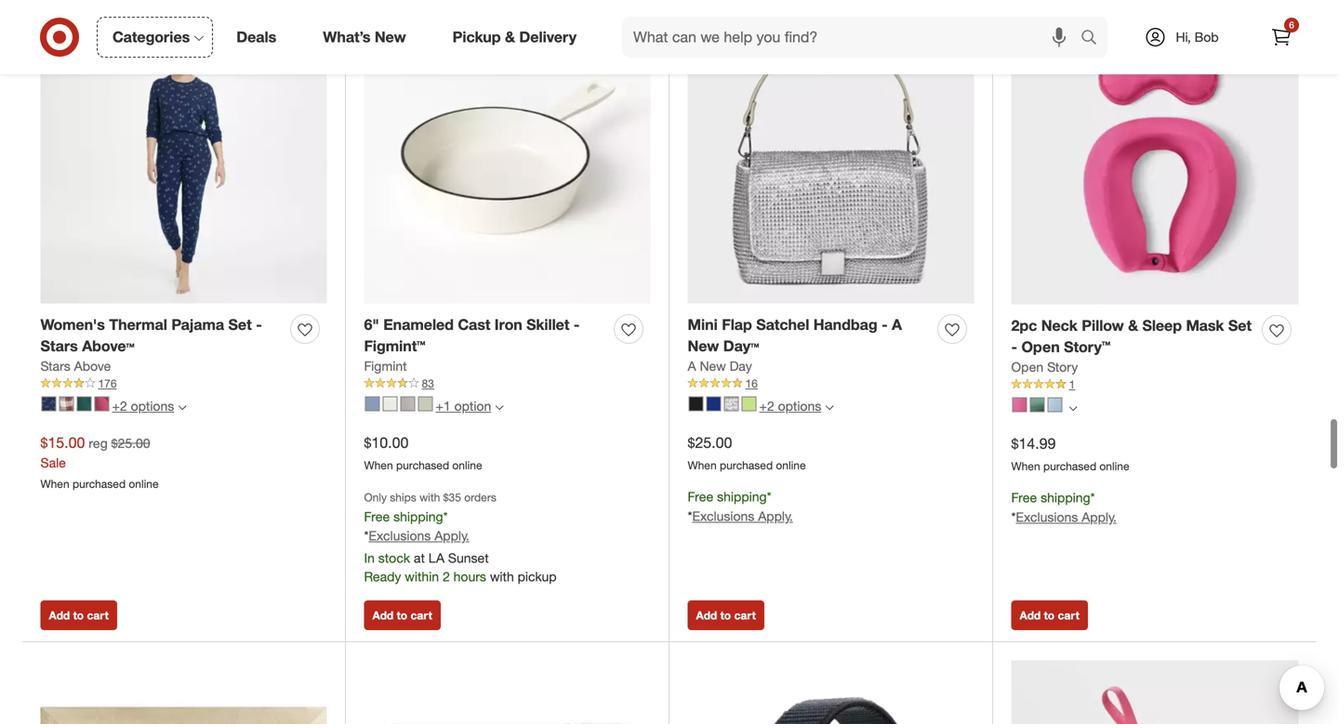 Task type: vqa. For each thing, say whether or not it's contained in the screenshot.
Dishwasher-
no



Task type: describe. For each thing, give the bounding box(es) containing it.
shipping for $14.99
[[1041, 490, 1091, 506]]

add for 6" enameled cast iron skillet - figmint™
[[372, 609, 394, 623]]

online for $14.99
[[1100, 459, 1130, 473]]

- inside mini flap satchel handbag - a new day™
[[882, 316, 888, 334]]

day
[[730, 358, 752, 374]]

neck
[[1041, 317, 1078, 335]]

all colors + 1 more colors image
[[495, 404, 503, 412]]

deals
[[236, 28, 276, 46]]

open story
[[1011, 359, 1078, 375]]

story™️
[[1064, 338, 1111, 356]]

83
[[422, 377, 434, 390]]

+2 options button for new
[[680, 392, 842, 421]]

+1
[[436, 398, 451, 414]]

mask
[[1186, 317, 1224, 335]]

to for 2pc neck pillow & sleep mask set - open story™️
[[1044, 609, 1055, 623]]

exclusions for $25.00
[[692, 508, 755, 525]]

sleep
[[1143, 317, 1182, 335]]

stars above link
[[40, 357, 111, 376]]

ready
[[364, 569, 401, 585]]

purchased for $25.00
[[720, 458, 773, 472]]

options for satchel
[[778, 398, 821, 414]]

2 stars from the top
[[40, 358, 70, 374]]

olive green image
[[1030, 398, 1045, 413]]

all colors + 2 more colors element for satchel
[[825, 401, 834, 412]]

satchel
[[756, 316, 809, 334]]

option
[[454, 398, 491, 414]]

$14.99
[[1011, 435, 1056, 453]]

all colors + 2 more colors image
[[825, 404, 834, 412]]

all colors + 2 more colors image
[[178, 404, 186, 412]]

iron
[[495, 316, 522, 334]]

delta air lines gift card (email delivery) image
[[364, 661, 651, 725]]

all colors element
[[1069, 402, 1077, 413]]

hi, bob
[[1176, 29, 1219, 45]]

delivery
[[519, 28, 577, 46]]

all colors image
[[1069, 404, 1077, 413]]

free for $14.99
[[1011, 490, 1037, 506]]

176 link
[[40, 376, 327, 392]]

$10.00 when purchased online
[[364, 434, 482, 472]]

what's new
[[323, 28, 406, 46]]

- inside 2pc neck pillow & sleep mask set - open story™️
[[1011, 338, 1017, 356]]

6" enameled cast iron skillet - figmint™
[[364, 316, 580, 355]]

6"
[[364, 316, 379, 334]]

sale
[[40, 455, 66, 471]]

cart for 2pc neck pillow & sleep mask set - open story™️
[[1058, 609, 1080, 623]]

women's thermal pajama set - stars above™ link
[[40, 314, 283, 357]]

hi,
[[1176, 29, 1191, 45]]

2
[[443, 569, 450, 585]]

hours
[[454, 569, 486, 585]]

0 horizontal spatial with
[[420, 491, 440, 505]]

enameled
[[383, 316, 454, 334]]

add for women's thermal pajama set - stars above™
[[49, 609, 70, 623]]

blue image
[[365, 397, 380, 412]]

2pc neck pillow & sleep mask set - open story™️ link
[[1011, 315, 1255, 358]]

a new day
[[688, 358, 752, 374]]

pickup
[[453, 28, 501, 46]]

2pc neck pillow & sleep mask set - open story™️
[[1011, 317, 1252, 356]]

la
[[429, 550, 445, 567]]

add to cart button for mini flap satchel handbag - a new day™
[[688, 601, 764, 631]]

online for $10.00
[[452, 458, 482, 472]]

6" enameled cast iron skillet - figmint™ link
[[364, 314, 607, 357]]

green image
[[77, 397, 92, 412]]

pickup
[[518, 569, 557, 585]]

$10.00
[[364, 434, 409, 452]]

open inside 2pc neck pillow & sleep mask set - open story™️
[[1022, 338, 1060, 356]]

women's
[[40, 316, 105, 334]]

$15.00 reg $25.00 sale when purchased online
[[40, 434, 159, 491]]

deals link
[[221, 17, 300, 58]]

6 link
[[1261, 17, 1302, 58]]

women's thermal pajama set - stars above™
[[40, 316, 262, 355]]

above
[[74, 358, 111, 374]]

online for $25.00
[[776, 458, 806, 472]]

+2 options for new
[[759, 398, 821, 414]]

flap
[[722, 316, 752, 334]]

- inside women's thermal pajama set - stars above™
[[256, 316, 262, 334]]

search button
[[1072, 17, 1117, 61]]

6
[[1289, 19, 1294, 31]]

1
[[1069, 377, 1075, 391]]

add for 2pc neck pillow & sleep mask set - open story™️
[[1020, 609, 1041, 623]]

exclusions apply. link for $25.00
[[692, 508, 793, 525]]

new inside mini flap satchel handbag - a new day™
[[688, 337, 719, 355]]

orders
[[464, 491, 496, 505]]

1 vertical spatial a
[[688, 358, 696, 374]]

pink image
[[94, 397, 109, 412]]

sunset
[[448, 550, 489, 567]]

$25.00 when purchased online
[[688, 434, 806, 472]]

& inside 2pc neck pillow & sleep mask set - open story™️
[[1128, 317, 1138, 335]]

pillow
[[1082, 317, 1124, 335]]

purchased for $14.99
[[1044, 459, 1097, 473]]

reg
[[89, 435, 108, 452]]

when for $14.99
[[1011, 459, 1040, 473]]

figmint link
[[364, 357, 407, 376]]

mini
[[688, 316, 718, 334]]

set inside women's thermal pajama set - stars above™
[[228, 316, 252, 334]]

add for mini flap satchel handbag - a new day™
[[696, 609, 717, 623]]

options for pajama
[[131, 398, 174, 414]]

pickup & delivery link
[[437, 17, 600, 58]]

within
[[405, 569, 439, 585]]

add to cart button for women's thermal pajama set - stars above™
[[40, 601, 117, 631]]

ships
[[390, 491, 416, 505]]

0 horizontal spatial exclusions apply. link
[[369, 528, 469, 544]]



Task type: locate. For each thing, give the bounding box(es) containing it.
all colors + 1 more colors element
[[495, 401, 503, 412]]

2 cream image from the left
[[383, 397, 398, 412]]

all colors + 2 more colors element for pajama
[[178, 401, 186, 412]]

stars down women's
[[40, 337, 78, 355]]

What can we help you find? suggestions appear below search field
[[622, 17, 1085, 58]]

when down the $10.00
[[364, 458, 393, 472]]

stars
[[40, 337, 78, 355], [40, 358, 70, 374]]

what's new link
[[307, 17, 429, 58]]

categories
[[113, 28, 190, 46]]

figmint™
[[364, 337, 425, 355]]

purchased down the reg
[[73, 477, 126, 491]]

1 vertical spatial open
[[1011, 359, 1044, 375]]

+2
[[112, 398, 127, 414], [759, 398, 774, 414]]

+2 options button for above™
[[33, 392, 195, 421]]

2 horizontal spatial free
[[1011, 490, 1037, 506]]

$15.00
[[40, 434, 85, 452]]

2pc
[[1011, 317, 1037, 335]]

when down $14.99 in the right bottom of the page
[[1011, 459, 1040, 473]]

1 horizontal spatial free shipping * * exclusions apply.
[[1011, 490, 1117, 526]]

free down the only
[[364, 509, 390, 525]]

2 horizontal spatial apply.
[[1082, 509, 1117, 526]]

+2 right pink icon
[[112, 398, 127, 414]]

only ships with $35 orders free shipping * * exclusions apply. in stock at  la sunset ready within 2 hours with pickup
[[364, 491, 557, 585]]

dark blue image
[[706, 397, 721, 412]]

add to cart for 6" enameled cast iron skillet - figmint™
[[372, 609, 432, 623]]

16
[[745, 377, 758, 390]]

when for $10.00
[[364, 458, 393, 472]]

to
[[73, 609, 84, 623], [397, 609, 407, 623], [720, 609, 731, 623], [1044, 609, 1055, 623]]

*
[[767, 489, 771, 505], [1091, 490, 1095, 506], [688, 508, 692, 525], [443, 509, 448, 525], [1011, 509, 1016, 526], [364, 528, 369, 544]]

shipping inside the only ships with $35 orders free shipping * * exclusions apply. in stock at  la sunset ready within 2 hours with pickup
[[394, 509, 443, 525]]

3 add to cart from the left
[[696, 609, 756, 623]]

0 horizontal spatial +2
[[112, 398, 127, 414]]

1 cart from the left
[[87, 609, 109, 623]]

0 horizontal spatial apply.
[[435, 528, 469, 544]]

1 add from the left
[[49, 609, 70, 623]]

purchased up ships
[[396, 458, 449, 472]]

176
[[98, 377, 117, 390]]

exclusions apply. link for $14.99
[[1016, 509, 1117, 526]]

bob
[[1195, 29, 1219, 45]]

0 horizontal spatial a
[[688, 358, 696, 374]]

online inside $14.99 when purchased online
[[1100, 459, 1130, 473]]

$25.00 inside $15.00 reg $25.00 sale when purchased online
[[111, 435, 150, 452]]

1 horizontal spatial +2
[[759, 398, 774, 414]]

muddy aqua image
[[1048, 398, 1063, 413]]

online inside $25.00 when purchased online
[[776, 458, 806, 472]]

1 +2 options from the left
[[112, 398, 174, 414]]

open up open story
[[1022, 338, 1060, 356]]

when inside $15.00 reg $25.00 sale when purchased online
[[40, 477, 69, 491]]

apply. inside the only ships with $35 orders free shipping * * exclusions apply. in stock at  la sunset ready within 2 hours with pickup
[[435, 528, 469, 544]]

story
[[1047, 359, 1078, 375]]

mini flap satchel handbag - a new day™ image
[[688, 17, 974, 304], [688, 17, 974, 304]]

14k gold dipped mother of pearl heart initial pendant necklace - a new day™ gold image
[[1011, 661, 1299, 725], [1011, 661, 1299, 725]]

add to cart for mini flap satchel handbag - a new day™
[[696, 609, 756, 623]]

& inside the "pickup & delivery" link
[[505, 28, 515, 46]]

add to cart button for 2pc neck pillow & sleep mask set - open story™️
[[1011, 601, 1088, 631]]

apply. up 'la'
[[435, 528, 469, 544]]

1 horizontal spatial a
[[892, 316, 902, 334]]

1 vertical spatial stars
[[40, 358, 70, 374]]

cart
[[87, 609, 109, 623], [411, 609, 432, 623], [734, 609, 756, 623], [1058, 609, 1080, 623]]

purchased for $10.00
[[396, 458, 449, 472]]

1 horizontal spatial with
[[490, 569, 514, 585]]

1 horizontal spatial shipping
[[717, 489, 767, 505]]

when inside $14.99 when purchased online
[[1011, 459, 1040, 473]]

$25.00 right the reg
[[111, 435, 150, 452]]

1 link
[[1011, 377, 1299, 393]]

2 vertical spatial new
[[700, 358, 726, 374]]

1 all colors + 2 more colors element from the left
[[178, 401, 186, 412]]

1 horizontal spatial set
[[1228, 317, 1252, 335]]

at
[[414, 550, 425, 567]]

0 horizontal spatial exclusions
[[369, 528, 431, 544]]

1 horizontal spatial $25.00
[[688, 434, 732, 452]]

blue image
[[41, 397, 56, 412]]

women's thermal pajama set - stars above™ image
[[40, 17, 327, 304], [40, 17, 327, 304]]

mini flap satchel handbag - a new day™
[[688, 316, 902, 355]]

new right what's
[[375, 28, 406, 46]]

stars above
[[40, 358, 111, 374]]

2 +2 from the left
[[759, 398, 774, 414]]

pickup & delivery
[[453, 28, 577, 46]]

1 horizontal spatial exclusions apply. link
[[692, 508, 793, 525]]

16 link
[[688, 376, 974, 392]]

4 cart from the left
[[1058, 609, 1080, 623]]

new left day
[[700, 358, 726, 374]]

3 to from the left
[[720, 609, 731, 623]]

stars inside women's thermal pajama set - stars above™
[[40, 337, 78, 355]]

0 horizontal spatial set
[[228, 316, 252, 334]]

set right pajama
[[228, 316, 252, 334]]

new inside 'what's new' link
[[375, 28, 406, 46]]

1 horizontal spatial cream image
[[383, 397, 398, 412]]

&
[[505, 28, 515, 46], [1128, 317, 1138, 335]]

open
[[1022, 338, 1060, 356], [1011, 359, 1044, 375]]

cart for women's thermal pajama set - stars above™
[[87, 609, 109, 623]]

new
[[375, 28, 406, 46], [688, 337, 719, 355], [700, 358, 726, 374]]

new for a
[[700, 358, 726, 374]]

1 add to cart button from the left
[[40, 601, 117, 631]]

2 add to cart from the left
[[372, 609, 432, 623]]

add to cart for 2pc neck pillow & sleep mask set - open story™️
[[1020, 609, 1080, 623]]

cast
[[458, 316, 490, 334]]

exclusions inside the only ships with $35 orders free shipping * * exclusions apply. in stock at  la sunset ready within 2 hours with pickup
[[369, 528, 431, 544]]

0 vertical spatial with
[[420, 491, 440, 505]]

to for women's thermal pajama set - stars above™
[[73, 609, 84, 623]]

all colors + 2 more colors element down 16 link
[[825, 401, 834, 412]]

+2 for new
[[759, 398, 774, 414]]

+2 for above™
[[112, 398, 127, 414]]

exclusions apply. link
[[692, 508, 793, 525], [1016, 509, 1117, 526], [369, 528, 469, 544]]

4 add to cart from the left
[[1020, 609, 1080, 623]]

10" wifi digital photo frame brushed metal gold - polaroid image
[[40, 661, 327, 725], [40, 661, 327, 725]]

1 horizontal spatial options
[[778, 398, 821, 414]]

above™
[[82, 337, 135, 355]]

open story link
[[1011, 358, 1078, 377]]

+2 options button down 16
[[680, 392, 842, 421]]

0 horizontal spatial all colors + 2 more colors element
[[178, 401, 186, 412]]

only
[[364, 491, 387, 505]]

shipping down $14.99 when purchased online
[[1041, 490, 1091, 506]]

1 add to cart from the left
[[49, 609, 109, 623]]

exclusions up stock
[[369, 528, 431, 544]]

0 horizontal spatial &
[[505, 28, 515, 46]]

$25.00 inside $25.00 when purchased online
[[688, 434, 732, 452]]

pajama
[[171, 316, 224, 334]]

shipping for $25.00
[[717, 489, 767, 505]]

apply.
[[758, 508, 793, 525], [1082, 509, 1117, 526], [435, 528, 469, 544]]

cream image right blue image
[[59, 397, 74, 412]]

2 all colors + 2 more colors element from the left
[[825, 401, 834, 412]]

search
[[1072, 30, 1117, 48]]

thermal
[[109, 316, 167, 334]]

in
[[364, 550, 375, 567]]

a inside mini flap satchel handbag - a new day™
[[892, 316, 902, 334]]

+2 options left all colors + 2 more colors icon
[[112, 398, 174, 414]]

+2 options left all colors + 2 more colors image
[[759, 398, 821, 414]]

a new day link
[[688, 357, 752, 376]]

free shipping * * exclusions apply. for $14.99
[[1011, 490, 1117, 526]]

2 add to cart button from the left
[[364, 601, 441, 631]]

cream image for figmint™
[[383, 397, 398, 412]]

3 cart from the left
[[734, 609, 756, 623]]

free shipping * * exclusions apply.
[[688, 489, 793, 525], [1011, 490, 1117, 526]]

apple watch series 9 gps aluminum case with sport loop image
[[688, 661, 974, 725], [688, 661, 974, 725]]

purchased inside $10.00 when purchased online
[[396, 458, 449, 472]]

light gray image
[[400, 397, 415, 412]]

0 horizontal spatial free
[[364, 509, 390, 525]]

0 horizontal spatial cream image
[[59, 397, 74, 412]]

fuchsia image
[[1012, 398, 1027, 413]]

when inside $25.00 when purchased online
[[688, 458, 717, 472]]

1 horizontal spatial all colors + 2 more colors element
[[825, 401, 834, 412]]

exclusions apply. link up at on the left bottom of the page
[[369, 528, 469, 544]]

0 horizontal spatial free shipping * * exclusions apply.
[[688, 489, 793, 525]]

2 horizontal spatial shipping
[[1041, 490, 1091, 506]]

4 to from the left
[[1044, 609, 1055, 623]]

$25.00 down dark blue icon
[[688, 434, 732, 452]]

free shipping * * exclusions apply. down $14.99 when purchased online
[[1011, 490, 1117, 526]]

free down $14.99 in the right bottom of the page
[[1011, 490, 1037, 506]]

when inside $10.00 when purchased online
[[364, 458, 393, 472]]

silver image
[[724, 397, 739, 412]]

apply. down $14.99 when purchased online
[[1082, 509, 1117, 526]]

set right mask
[[1228, 317, 1252, 335]]

options left all colors + 2 more colors image
[[778, 398, 821, 414]]

purchased down $14.99 in the right bottom of the page
[[1044, 459, 1097, 473]]

add to cart button
[[40, 601, 117, 631], [364, 601, 441, 631], [688, 601, 764, 631], [1011, 601, 1088, 631]]

apply. for $25.00
[[758, 508, 793, 525]]

$14.99 when purchased online
[[1011, 435, 1130, 473]]

2 to from the left
[[397, 609, 407, 623]]

figmint
[[364, 358, 407, 374]]

apply. for $14.99
[[1082, 509, 1117, 526]]

0 horizontal spatial +2 options
[[112, 398, 174, 414]]

+2 options
[[112, 398, 174, 414], [759, 398, 821, 414]]

0 vertical spatial open
[[1022, 338, 1060, 356]]

exclusions apply. link down $14.99 when purchased online
[[1016, 509, 1117, 526]]

4 add from the left
[[1020, 609, 1041, 623]]

- down 2pc
[[1011, 338, 1017, 356]]

4 add to cart button from the left
[[1011, 601, 1088, 631]]

handbag
[[814, 316, 878, 334]]

add
[[49, 609, 70, 623], [372, 609, 394, 623], [696, 609, 717, 623], [1020, 609, 1041, 623]]

1 horizontal spatial +2 options
[[759, 398, 821, 414]]

1 vertical spatial with
[[490, 569, 514, 585]]

1 vertical spatial new
[[688, 337, 719, 355]]

shipping
[[717, 489, 767, 505], [1041, 490, 1091, 506], [394, 509, 443, 525]]

sage green image
[[418, 397, 433, 412]]

2 +2 options from the left
[[759, 398, 821, 414]]

cream image right blue icon
[[383, 397, 398, 412]]

0 vertical spatial stars
[[40, 337, 78, 355]]

shipping down ships
[[394, 509, 443, 525]]

with right hours
[[490, 569, 514, 585]]

1 cream image from the left
[[59, 397, 74, 412]]

all colors + 2 more colors element
[[178, 401, 186, 412], [825, 401, 834, 412]]

& right pickup
[[505, 28, 515, 46]]

mini flap satchel handbag - a new day™ link
[[688, 314, 931, 357]]

+2 options button down 176
[[33, 392, 195, 421]]

stars left the "above"
[[40, 358, 70, 374]]

$25.00
[[688, 434, 732, 452], [111, 435, 150, 452]]

1 horizontal spatial exclusions
[[692, 508, 755, 525]]

cart for 6" enameled cast iron skillet - figmint™
[[411, 609, 432, 623]]

-
[[256, 316, 262, 334], [574, 316, 580, 334], [882, 316, 888, 334], [1011, 338, 1017, 356]]

exclusions for $14.99
[[1016, 509, 1078, 526]]

1 to from the left
[[73, 609, 84, 623]]

2 add from the left
[[372, 609, 394, 623]]

0 vertical spatial &
[[505, 28, 515, 46]]

to for mini flap satchel handbag - a new day™
[[720, 609, 731, 623]]

purchased down mint green image
[[720, 458, 773, 472]]

- right pajama
[[256, 316, 262, 334]]

when down black image
[[688, 458, 717, 472]]

+2 right mint green image
[[759, 398, 774, 414]]

83 link
[[364, 376, 651, 392]]

- right skillet
[[574, 316, 580, 334]]

purchased inside $14.99 when purchased online
[[1044, 459, 1097, 473]]

add to cart
[[49, 609, 109, 623], [372, 609, 432, 623], [696, 609, 756, 623], [1020, 609, 1080, 623]]

purchased inside $15.00 reg $25.00 sale when purchased online
[[73, 477, 126, 491]]

apply. down $25.00 when purchased online on the bottom right
[[758, 508, 793, 525]]

online inside $15.00 reg $25.00 sale when purchased online
[[129, 477, 159, 491]]

2 cart from the left
[[411, 609, 432, 623]]

0 horizontal spatial shipping
[[394, 509, 443, 525]]

cart for mini flap satchel handbag - a new day™
[[734, 609, 756, 623]]

free shipping * * exclusions apply. down $25.00 when purchased online on the bottom right
[[688, 489, 793, 525]]

a up black image
[[688, 358, 696, 374]]

& left sleep
[[1128, 317, 1138, 335]]

online inside $10.00 when purchased online
[[452, 458, 482, 472]]

+1 option button
[[357, 392, 512, 421]]

new inside a new day link
[[700, 358, 726, 374]]

1 horizontal spatial apply.
[[758, 508, 793, 525]]

a
[[892, 316, 902, 334], [688, 358, 696, 374]]

2pc neck pillow & sleep mask set - open story™️ image
[[1011, 17, 1299, 305], [1011, 17, 1299, 305]]

2 horizontal spatial exclusions apply. link
[[1016, 509, 1117, 526]]

0 vertical spatial new
[[375, 28, 406, 46]]

1 +2 options button from the left
[[33, 392, 195, 421]]

new for what's
[[375, 28, 406, 46]]

- right handbag
[[882, 316, 888, 334]]

skillet
[[527, 316, 570, 334]]

2 +2 options button from the left
[[680, 392, 842, 421]]

0 horizontal spatial +2 options button
[[33, 392, 195, 421]]

categories link
[[97, 17, 213, 58]]

what's
[[323, 28, 371, 46]]

open inside "link"
[[1011, 359, 1044, 375]]

mint green image
[[742, 397, 757, 412]]

0 vertical spatial a
[[892, 316, 902, 334]]

shipping down $25.00 when purchased online on the bottom right
[[717, 489, 767, 505]]

+2 options for above™
[[112, 398, 174, 414]]

all colors + 2 more colors element down 176 link
[[178, 401, 186, 412]]

cream image
[[59, 397, 74, 412], [383, 397, 398, 412]]

1 stars from the top
[[40, 337, 78, 355]]

open left the 'story'
[[1011, 359, 1044, 375]]

exclusions apply. link down $25.00 when purchased online on the bottom right
[[692, 508, 793, 525]]

1 +2 from the left
[[112, 398, 127, 414]]

1 horizontal spatial +2 options button
[[680, 392, 842, 421]]

new down 'mini'
[[688, 337, 719, 355]]

with left '$35' in the left of the page
[[420, 491, 440, 505]]

cream image for above™
[[59, 397, 74, 412]]

0 horizontal spatial $25.00
[[111, 435, 150, 452]]

add to cart for women's thermal pajama set - stars above™
[[49, 609, 109, 623]]

exclusions
[[692, 508, 755, 525], [1016, 509, 1078, 526], [369, 528, 431, 544]]

set inside 2pc neck pillow & sleep mask set - open story™️
[[1228, 317, 1252, 335]]

- inside 6" enameled cast iron skillet - figmint™
[[574, 316, 580, 334]]

free down $25.00 when purchased online on the bottom right
[[688, 489, 714, 505]]

when down sale
[[40, 477, 69, 491]]

options
[[131, 398, 174, 414], [778, 398, 821, 414]]

$35
[[443, 491, 461, 505]]

purchased inside $25.00 when purchased online
[[720, 458, 773, 472]]

exclusions down $25.00 when purchased online on the bottom right
[[692, 508, 755, 525]]

2 horizontal spatial exclusions
[[1016, 509, 1078, 526]]

+1 option
[[436, 398, 491, 414]]

add to cart button for 6" enameled cast iron skillet - figmint™
[[364, 601, 441, 631]]

0 horizontal spatial options
[[131, 398, 174, 414]]

exclusions down $14.99 when purchased online
[[1016, 509, 1078, 526]]

3 add from the left
[[696, 609, 717, 623]]

free for $25.00
[[688, 489, 714, 505]]

free shipping * * exclusions apply. for $25.00
[[688, 489, 793, 525]]

1 horizontal spatial &
[[1128, 317, 1138, 335]]

options left all colors + 2 more colors icon
[[131, 398, 174, 414]]

1 options from the left
[[131, 398, 174, 414]]

3 add to cart button from the left
[[688, 601, 764, 631]]

2 options from the left
[[778, 398, 821, 414]]

black image
[[689, 397, 704, 412]]

day™
[[723, 337, 759, 355]]

1 horizontal spatial free
[[688, 489, 714, 505]]

when for $25.00
[[688, 458, 717, 472]]

stock
[[378, 550, 410, 567]]

to for 6" enameled cast iron skillet - figmint™
[[397, 609, 407, 623]]

free inside the only ships with $35 orders free shipping * * exclusions apply. in stock at  la sunset ready within 2 hours with pickup
[[364, 509, 390, 525]]

6" enameled cast iron skillet - figmint™ image
[[364, 17, 651, 304], [364, 17, 651, 304]]

a right handbag
[[892, 316, 902, 334]]

1 vertical spatial &
[[1128, 317, 1138, 335]]



